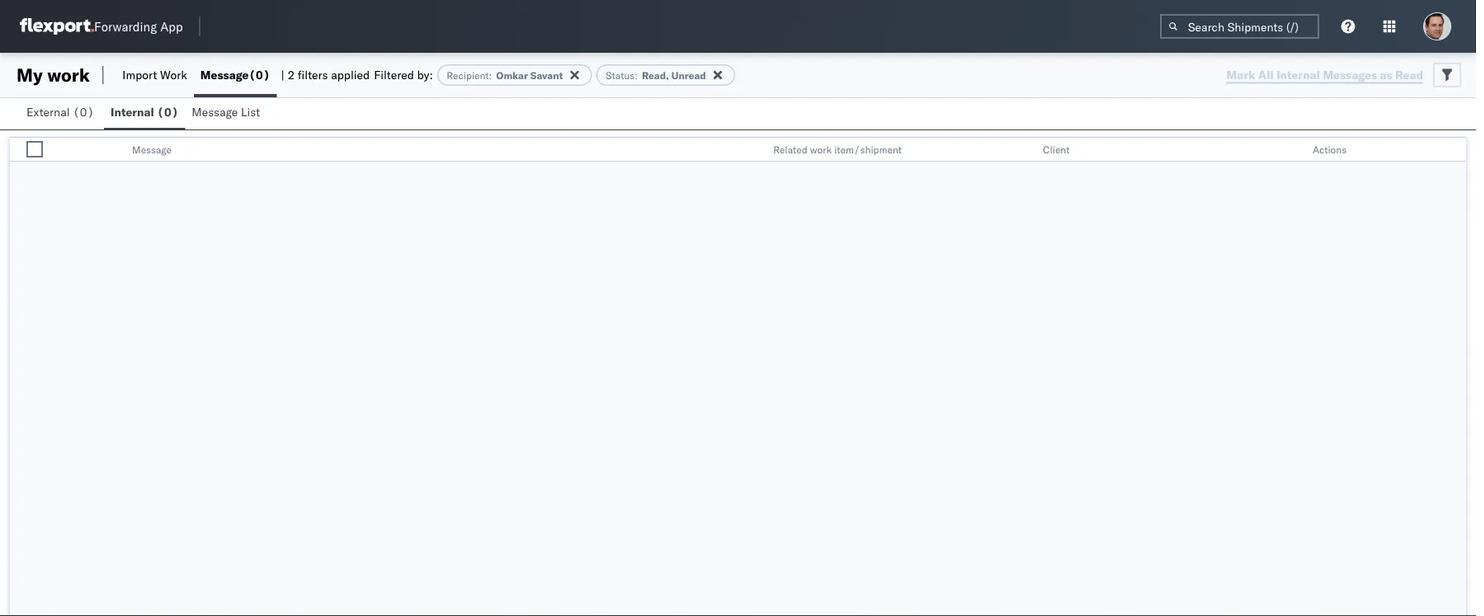 Task type: vqa. For each thing, say whether or not it's contained in the screenshot.
Message (0)
yes



Task type: describe. For each thing, give the bounding box(es) containing it.
external (0)
[[26, 105, 94, 119]]

internal (0)
[[111, 105, 179, 119]]

(0) for message (0)
[[249, 68, 270, 82]]

status : read, unread
[[606, 69, 706, 81]]

savant
[[531, 69, 563, 81]]

item/shipment
[[835, 143, 902, 156]]

actions
[[1313, 143, 1348, 156]]

work
[[160, 68, 187, 82]]

by:
[[417, 68, 433, 82]]

filtered
[[374, 68, 414, 82]]

unread
[[672, 69, 706, 81]]

(0) for internal (0)
[[157, 105, 179, 119]]

work for my
[[47, 64, 90, 86]]

resize handle column header for actions
[[1447, 138, 1467, 163]]

forwarding app
[[94, 19, 183, 34]]

import
[[122, 68, 157, 82]]

|
[[281, 68, 285, 82]]

(0) for external (0)
[[73, 105, 94, 119]]

| 2 filters applied filtered by:
[[281, 68, 433, 82]]

message for list
[[192, 105, 238, 119]]

: for recipient
[[489, 69, 492, 81]]

message list button
[[185, 97, 270, 130]]

forwarding app link
[[20, 18, 183, 35]]



Task type: locate. For each thing, give the bounding box(es) containing it.
resize handle column header
[[71, 138, 91, 163], [746, 138, 765, 163], [1016, 138, 1035, 163], [1285, 138, 1305, 163], [1447, 138, 1467, 163]]

5 resize handle column header from the left
[[1447, 138, 1467, 163]]

message
[[200, 68, 249, 82], [192, 105, 238, 119], [132, 143, 172, 156]]

(0) left |
[[249, 68, 270, 82]]

external
[[26, 105, 70, 119]]

message inside "button"
[[192, 105, 238, 119]]

list
[[241, 105, 260, 119]]

1 horizontal spatial work
[[811, 143, 832, 156]]

internal (0) button
[[104, 97, 185, 130]]

2 resize handle column header from the left
[[746, 138, 765, 163]]

4 resize handle column header from the left
[[1285, 138, 1305, 163]]

applied
[[331, 68, 370, 82]]

related
[[774, 143, 808, 156]]

(0) inside "button"
[[157, 105, 179, 119]]

2 vertical spatial message
[[132, 143, 172, 156]]

resize handle column header for message
[[746, 138, 765, 163]]

work for related
[[811, 143, 832, 156]]

:
[[489, 69, 492, 81], [635, 69, 638, 81]]

read,
[[642, 69, 669, 81]]

work right related
[[811, 143, 832, 156]]

2 horizontal spatial (0)
[[249, 68, 270, 82]]

Search Shipments (/) text field
[[1161, 14, 1320, 39]]

: left read,
[[635, 69, 638, 81]]

(0) right external
[[73, 105, 94, 119]]

recipient : omkar savant
[[447, 69, 563, 81]]

: for status
[[635, 69, 638, 81]]

0 horizontal spatial (0)
[[73, 105, 94, 119]]

None checkbox
[[26, 141, 43, 158]]

(0)
[[249, 68, 270, 82], [73, 105, 94, 119], [157, 105, 179, 119]]

0 horizontal spatial :
[[489, 69, 492, 81]]

message left list
[[192, 105, 238, 119]]

work up external (0)
[[47, 64, 90, 86]]

1 horizontal spatial :
[[635, 69, 638, 81]]

0 horizontal spatial work
[[47, 64, 90, 86]]

0 vertical spatial work
[[47, 64, 90, 86]]

message (0)
[[200, 68, 270, 82]]

my work
[[17, 64, 90, 86]]

1 vertical spatial work
[[811, 143, 832, 156]]

message for (0)
[[200, 68, 249, 82]]

my
[[17, 64, 43, 86]]

(0) inside button
[[73, 105, 94, 119]]

forwarding
[[94, 19, 157, 34]]

work
[[47, 64, 90, 86], [811, 143, 832, 156]]

message list
[[192, 105, 260, 119]]

status
[[606, 69, 635, 81]]

filters
[[298, 68, 328, 82]]

: left omkar
[[489, 69, 492, 81]]

2
[[288, 68, 295, 82]]

0 vertical spatial message
[[200, 68, 249, 82]]

message up message list
[[200, 68, 249, 82]]

client
[[1044, 143, 1070, 156]]

internal
[[111, 105, 154, 119]]

2 : from the left
[[635, 69, 638, 81]]

omkar
[[496, 69, 528, 81]]

(0) right internal
[[157, 105, 179, 119]]

1 resize handle column header from the left
[[71, 138, 91, 163]]

3 resize handle column header from the left
[[1016, 138, 1035, 163]]

import work
[[122, 68, 187, 82]]

flexport. image
[[20, 18, 94, 35]]

1 vertical spatial message
[[192, 105, 238, 119]]

message down internal (0) "button"
[[132, 143, 172, 156]]

import work button
[[116, 53, 194, 97]]

recipient
[[447, 69, 489, 81]]

resize handle column header for client
[[1285, 138, 1305, 163]]

related work item/shipment
[[774, 143, 902, 156]]

1 : from the left
[[489, 69, 492, 81]]

app
[[160, 19, 183, 34]]

1 horizontal spatial (0)
[[157, 105, 179, 119]]

resize handle column header for related work item/shipment
[[1016, 138, 1035, 163]]

external (0) button
[[20, 97, 104, 130]]



